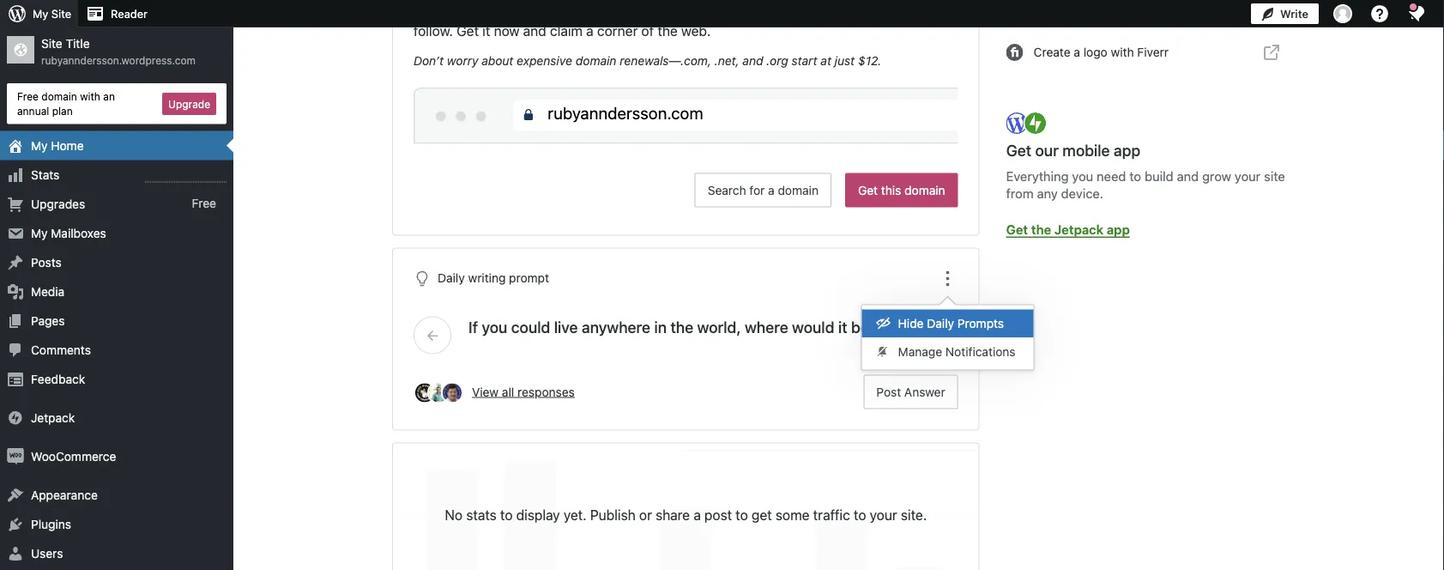 Task type: locate. For each thing, give the bounding box(es) containing it.
site up of
[[628, 2, 650, 18]]

answered users image down 'show previous prompt' image
[[414, 382, 436, 404]]

1 horizontal spatial site
[[1265, 169, 1286, 184]]

it left 'be?'
[[839, 318, 848, 337]]

free
[[17, 90, 39, 102], [192, 197, 216, 211]]

0 vertical spatial the
[[658, 23, 678, 39]]

hide daily prompts
[[899, 316, 1005, 331]]

answer
[[905, 385, 946, 399]]

to left the find
[[850, 2, 863, 18]]

domain up annual plan at top
[[42, 90, 77, 102]]

0 horizontal spatial answered users image
[[414, 382, 436, 404]]

0 vertical spatial free
[[17, 90, 39, 102]]

get left this
[[859, 183, 878, 197]]

0 vertical spatial site
[[51, 7, 71, 20]]

my mailboxes link
[[0, 219, 234, 248]]

daily
[[438, 271, 465, 285], [927, 316, 955, 331]]

0 vertical spatial img image
[[7, 409, 24, 426]]

write
[[1281, 7, 1309, 20]]

1 horizontal spatial free
[[192, 197, 216, 211]]

rubyanndersson.wordpress.com
[[41, 54, 196, 66]]

menu containing hide daily prompts
[[863, 305, 1034, 370]]

0 horizontal spatial with
[[80, 90, 100, 102]]

post answer link
[[864, 375, 959, 409]]

1 img image from the top
[[7, 409, 24, 426]]

the inside the is a perfect site address. it's available and easy to find and follow. get it now and claim a corner of the web.
[[658, 23, 678, 39]]

my profile image
[[1334, 4, 1353, 23]]

a right is
[[568, 2, 576, 18]]

free inside free domain with an annual plan
[[17, 90, 39, 102]]

my up posts
[[31, 226, 48, 240]]

tooltip
[[862, 296, 1035, 370]]

0 horizontal spatial you
[[482, 318, 508, 337]]

a right claim
[[587, 23, 594, 39]]

answered users image left the view
[[441, 382, 464, 404]]

0 vertical spatial you
[[1073, 169, 1094, 184]]

domain right for
[[778, 183, 819, 197]]

site inside site title rubyanndersson.wordpress.com
[[41, 36, 62, 51]]

1 answered users image from the left
[[414, 382, 436, 404]]

2 vertical spatial my
[[31, 226, 48, 240]]

domain inside button
[[905, 183, 946, 197]]

daily up "manage notifications" "link"
[[927, 316, 955, 331]]

get for get the jetpack app
[[1007, 221, 1029, 236]]

and
[[791, 2, 814, 18], [894, 2, 917, 18], [523, 23, 547, 39], [743, 53, 764, 67], [1178, 169, 1199, 184]]

0 vertical spatial it
[[483, 23, 491, 39]]

feedback
[[31, 372, 85, 386]]

upgrades
[[31, 197, 85, 211]]

1 horizontal spatial with
[[1111, 45, 1135, 59]]

could
[[511, 318, 551, 337]]

my
[[33, 7, 48, 20], [31, 138, 48, 152], [31, 226, 48, 240]]

1 vertical spatial plugins
[[31, 517, 71, 531]]

1 vertical spatial site
[[41, 36, 62, 51]]

and left the .org
[[743, 53, 764, 67]]

free for free domain with an annual plan
[[17, 90, 39, 102]]

media link
[[0, 277, 234, 306]]

1 horizontal spatial you
[[1073, 169, 1094, 184]]

to left build
[[1130, 169, 1142, 184]]

site right the your
[[1265, 169, 1286, 184]]

expensive
[[517, 53, 573, 67]]

.org
[[767, 53, 789, 67]]

users link
[[0, 539, 234, 568]]

start
[[792, 53, 818, 67]]

explore plugins link
[[1007, 0, 1300, 34]]

from
[[1007, 185, 1034, 200]]

1 vertical spatial site
[[1265, 169, 1286, 184]]

free down highest hourly views 0 'image'
[[192, 197, 216, 211]]

1 horizontal spatial jetpack
[[1055, 221, 1104, 236]]

post
[[877, 385, 902, 399]]

get for get our mobile app
[[1007, 141, 1032, 160]]

you right if
[[482, 318, 508, 337]]

to left get
[[736, 507, 748, 523]]

post answer
[[877, 385, 946, 399]]

1 vertical spatial you
[[482, 318, 508, 337]]

site
[[628, 2, 650, 18], [1265, 169, 1286, 184]]

show next prompt image
[[932, 328, 948, 343]]

0 horizontal spatial it
[[483, 23, 491, 39]]

my mailboxes
[[31, 226, 106, 240]]

menu
[[863, 305, 1034, 370]]

1 vertical spatial the
[[1032, 221, 1052, 236]]

0 horizontal spatial daily
[[438, 271, 465, 285]]

renewals—.com,
[[620, 53, 712, 67]]

answered users image
[[414, 382, 436, 404], [441, 382, 464, 404]]

1 vertical spatial jetpack
[[31, 410, 75, 425]]

prompts
[[958, 316, 1005, 331]]

0 vertical spatial with
[[1111, 45, 1135, 59]]

1 horizontal spatial plugins
[[1079, 10, 1119, 24]]

yet.
[[564, 507, 587, 523]]

plugins up users
[[31, 517, 71, 531]]

img image inside jetpack link
[[7, 409, 24, 426]]

free up annual plan at top
[[17, 90, 39, 102]]

some
[[776, 507, 810, 523]]

app
[[1107, 221, 1131, 236]]

img image for jetpack
[[7, 409, 24, 426]]

my for my site
[[33, 7, 48, 20]]

pages link
[[0, 306, 234, 335]]

and left easy
[[791, 2, 814, 18]]

1 vertical spatial free
[[192, 197, 216, 211]]

feedback link
[[0, 365, 234, 394]]

0 horizontal spatial free
[[17, 90, 39, 102]]

any device.
[[1038, 185, 1104, 200]]

0 vertical spatial my
[[33, 7, 48, 20]]

posts
[[31, 255, 62, 269]]

my site
[[33, 7, 71, 20]]

be?
[[852, 318, 877, 337]]

1 horizontal spatial it
[[839, 318, 848, 337]]

need
[[1097, 169, 1127, 184]]

of
[[642, 23, 654, 39]]

share
[[656, 507, 690, 523]]

manage your notifications image
[[1407, 3, 1428, 24]]

title
[[66, 36, 90, 51]]

to inside everything you need to build and grow your site from any device.
[[1130, 169, 1142, 184]]

responses
[[518, 385, 575, 399]]

the right in
[[671, 318, 694, 337]]

you up the any device.
[[1073, 169, 1094, 184]]

get left the our
[[1007, 141, 1032, 160]]

to right stats
[[500, 507, 513, 523]]

is
[[555, 2, 565, 18]]

0 vertical spatial daily
[[438, 271, 465, 285]]

jetpack down the any device.
[[1055, 221, 1104, 236]]

build
[[1145, 169, 1174, 184]]

all
[[502, 385, 515, 399]]

1 horizontal spatial daily
[[927, 316, 955, 331]]

show previous prompt image
[[425, 328, 440, 343]]

0 vertical spatial site
[[628, 2, 650, 18]]

home
[[51, 138, 84, 152]]

get this domain button
[[846, 173, 959, 207]]

at
[[821, 53, 832, 67]]

site left title
[[41, 36, 62, 51]]

upgrade button
[[162, 93, 216, 115]]

domain right this
[[905, 183, 946, 197]]

comments link
[[0, 335, 234, 365]]

world,
[[698, 318, 741, 337]]

toggle menu image
[[938, 268, 959, 289]]

and right now
[[523, 23, 547, 39]]

where
[[745, 318, 789, 337]]

your
[[1235, 169, 1261, 184]]

daily inside "button"
[[927, 316, 955, 331]]

1 horizontal spatial answered users image
[[441, 382, 464, 404]]

0 horizontal spatial site
[[628, 2, 650, 18]]

woocommerce
[[31, 449, 116, 463]]

with left an
[[80, 90, 100, 102]]

jetpack down feedback
[[31, 410, 75, 425]]

you for need
[[1073, 169, 1094, 184]]

1 vertical spatial with
[[80, 90, 100, 102]]

1 vertical spatial my
[[31, 138, 48, 152]]

it left now
[[483, 23, 491, 39]]

domain
[[576, 53, 617, 67], [42, 90, 77, 102], [778, 183, 819, 197], [905, 183, 946, 197]]

site up title
[[51, 7, 71, 20]]

easy
[[818, 2, 847, 18]]

2 img image from the top
[[7, 448, 24, 465]]

1 vertical spatial img image
[[7, 448, 24, 465]]

worry
[[447, 53, 479, 67]]

mailboxes
[[51, 226, 106, 240]]

img image
[[7, 409, 24, 426], [7, 448, 24, 465]]

0 vertical spatial plugins
[[1079, 10, 1119, 24]]

img image inside woocommerce link
[[7, 448, 24, 465]]

you inside everything you need to build and grow your site from any device.
[[1073, 169, 1094, 184]]

jetpack
[[1055, 221, 1104, 236], [31, 410, 75, 425]]

the right of
[[658, 23, 678, 39]]

.net,
[[715, 53, 740, 67]]

0 horizontal spatial jetpack
[[31, 410, 75, 425]]

get up "worry"
[[457, 23, 479, 39]]

answered users image
[[428, 382, 450, 404]]

with right logo
[[1111, 45, 1135, 59]]

my left reader link
[[33, 7, 48, 20]]

get inside button
[[859, 183, 878, 197]]

the down from
[[1032, 221, 1052, 236]]

plugins up create a logo with fiverr
[[1079, 10, 1119, 24]]

my left home
[[31, 138, 48, 152]]

get
[[457, 23, 479, 39], [1007, 141, 1032, 160], [859, 183, 878, 197], [1007, 221, 1029, 236]]

and right build
[[1178, 169, 1199, 184]]

get down from
[[1007, 221, 1029, 236]]

site inside the is a perfect site address. it's available and easy to find and follow. get it now and claim a corner of the web.
[[628, 2, 650, 18]]

daily left 'writing'
[[438, 271, 465, 285]]

1 vertical spatial daily
[[927, 316, 955, 331]]



Task type: describe. For each thing, give the bounding box(es) containing it.
site inside everything you need to build and grow your site from any device.
[[1265, 169, 1286, 184]]

or
[[640, 507, 652, 523]]

address.
[[654, 2, 708, 18]]

2 answered users image from the left
[[441, 382, 464, 404]]

if you could live anywhere in the world, where would it be?
[[469, 318, 877, 337]]

my home link
[[0, 131, 234, 160]]

our
[[1036, 141, 1059, 160]]

stats link
[[0, 160, 234, 189]]

get the jetpack app link
[[1007, 218, 1131, 240]]

and right the find
[[894, 2, 917, 18]]

domain inside free domain with an annual plan
[[42, 90, 77, 102]]

get this domain
[[859, 183, 946, 197]]

get
[[752, 507, 772, 523]]

write link
[[1252, 0, 1320, 27]]

no stats to display yet. publish or share a post to get some traffic to your site.
[[445, 507, 927, 523]]

fiverr
[[1138, 45, 1169, 59]]

explore
[[1034, 10, 1076, 24]]

domain down the corner
[[576, 53, 617, 67]]

available
[[734, 2, 787, 18]]

prompt
[[509, 271, 549, 285]]

reader link
[[78, 0, 154, 27]]

publish
[[591, 507, 636, 523]]

grow
[[1203, 169, 1232, 184]]

to inside the is a perfect site address. it's available and easy to find and follow. get it now and claim a corner of the web.
[[850, 2, 863, 18]]

don't
[[414, 53, 444, 67]]

users
[[31, 546, 63, 560]]

search for a domain link
[[695, 173, 832, 207]]

mobile app
[[1063, 141, 1141, 160]]

annual plan
[[17, 105, 73, 117]]

media
[[31, 284, 65, 298]]

upgrade
[[168, 98, 210, 110]]

create a logo with fiverr link
[[1007, 35, 1300, 70]]

just
[[835, 53, 855, 67]]

it's
[[711, 2, 730, 18]]

create
[[1034, 45, 1071, 59]]

no
[[445, 507, 463, 523]]

img image for woocommerce
[[7, 448, 24, 465]]

appearance link
[[0, 480, 234, 510]]

it inside the is a perfect site address. it's available and easy to find and follow. get it now and claim a corner of the web.
[[483, 23, 491, 39]]

0 horizontal spatial plugins
[[31, 517, 71, 531]]

a right for
[[769, 183, 775, 197]]

everything
[[1007, 169, 1069, 184]]

posts link
[[0, 248, 234, 277]]

an
[[103, 90, 115, 102]]

this
[[882, 183, 902, 197]]

you for could
[[482, 318, 508, 337]]

free for free
[[192, 197, 216, 211]]

hide
[[899, 316, 924, 331]]

about
[[482, 53, 514, 67]]

$12.
[[858, 53, 882, 67]]

highest hourly views 0 image
[[145, 171, 227, 183]]

reader
[[111, 7, 148, 20]]

hide daily prompts button
[[863, 309, 1034, 337]]

would
[[793, 318, 835, 337]]

1 vertical spatial it
[[839, 318, 848, 337]]

stats
[[466, 507, 497, 523]]

with inside free domain with an annual plan
[[80, 90, 100, 102]]

a left post
[[694, 507, 701, 523]]

search
[[708, 183, 747, 197]]

my site link
[[0, 0, 78, 27]]

comments
[[31, 343, 91, 357]]

get our mobile app
[[1007, 141, 1141, 160]]

if
[[469, 318, 478, 337]]

wordpress and jetpack app image
[[1007, 111, 1049, 136]]

and inside everything you need to build and grow your site from any device.
[[1178, 169, 1199, 184]]

logo
[[1084, 45, 1108, 59]]

live
[[554, 318, 578, 337]]

a left logo
[[1074, 45, 1081, 59]]

my for my home
[[31, 138, 48, 152]]

explore plugins
[[1034, 10, 1119, 24]]

plugins link
[[0, 510, 234, 539]]

2 vertical spatial the
[[671, 318, 694, 337]]

view all responses
[[472, 385, 575, 399]]

for
[[750, 183, 765, 197]]

now
[[494, 23, 520, 39]]

help image
[[1370, 3, 1391, 24]]

0 vertical spatial jetpack
[[1055, 221, 1104, 236]]

don't worry about expensive domain renewals—.com, .net, and .org start at just $12.
[[414, 53, 882, 67]]

traffic to your site.
[[814, 507, 927, 523]]

site inside the my site link
[[51, 7, 71, 20]]

display
[[517, 507, 560, 523]]

writing
[[468, 271, 506, 285]]

my for my mailboxes
[[31, 226, 48, 240]]

stats
[[31, 167, 59, 182]]

daily writing prompt
[[438, 271, 549, 285]]

corner
[[598, 23, 638, 39]]

get inside the is a perfect site address. it's available and easy to find and follow. get it now and claim a corner of the web.
[[457, 23, 479, 39]]

post
[[705, 507, 732, 523]]

search for a domain
[[708, 183, 819, 197]]

claim
[[550, 23, 583, 39]]

jetpack link
[[0, 403, 234, 432]]

get for get this domain
[[859, 183, 878, 197]]

site title rubyanndersson.wordpress.com
[[41, 36, 196, 66]]

everything you need to build and grow your site from any device.
[[1007, 169, 1286, 200]]

tooltip containing hide daily prompts
[[862, 296, 1035, 370]]

find
[[866, 2, 890, 18]]

with inside the create a logo with fiverr link
[[1111, 45, 1135, 59]]

pages
[[31, 313, 65, 328]]

manage notifications
[[899, 344, 1016, 358]]

my home
[[31, 138, 84, 152]]

view all responses link
[[472, 383, 855, 401]]



Task type: vqa. For each thing, say whether or not it's contained in the screenshot.
Contact Display your personal or business details so your visitors can get in touch.
no



